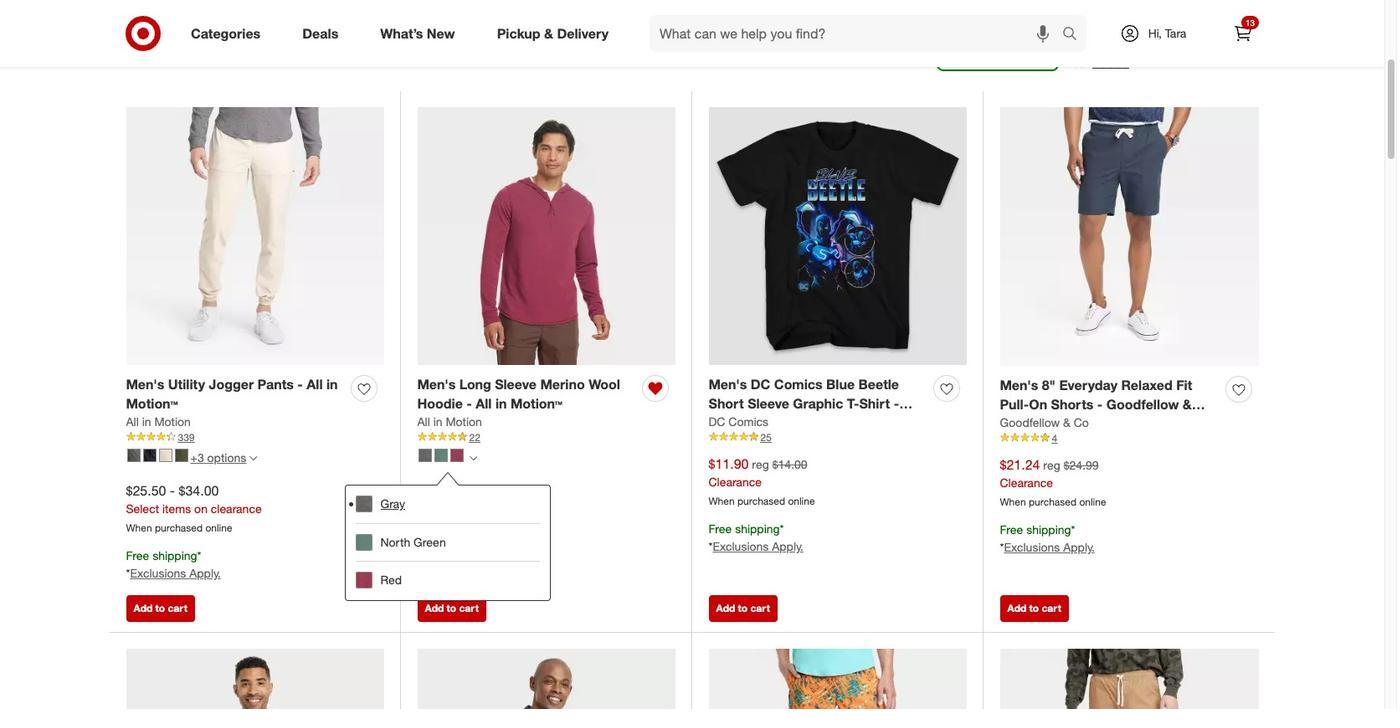Task type: locate. For each thing, give the bounding box(es) containing it.
0 vertical spatial &
[[544, 25, 554, 42]]

north green
[[381, 535, 446, 549]]

men's for men's dc comics blue beetle short sleeve graphic t-shirt - black
[[709, 376, 747, 393]]

0 horizontal spatial &
[[544, 25, 554, 42]]

apply. down $11.90 reg $14.00 clearance when purchased online
[[772, 540, 804, 554]]

men's up the "pull-"
[[1000, 377, 1039, 394]]

& right pickup
[[544, 25, 554, 42]]

1 vertical spatial sleeve
[[748, 395, 790, 412]]

categories
[[191, 25, 261, 42]]

2 horizontal spatial &
[[1183, 396, 1192, 413]]

men's long sleeve merino wool hoodie - all in motion™ image
[[417, 108, 675, 366], [417, 108, 675, 366]]

1 add to cart button from the left
[[126, 595, 195, 622]]

men's inside 'men's utility jogger pants - all in motion™'
[[126, 376, 164, 393]]

in up 22 link
[[496, 395, 507, 412]]

men's up the hoodie
[[417, 376, 456, 393]]

- inside 'men's utility jogger pants - all in motion™'
[[298, 376, 303, 393]]

free
[[1073, 34, 1100, 51], [709, 522, 732, 536], [1000, 523, 1024, 537], [126, 549, 149, 563], [417, 549, 441, 563]]

2 add from the left
[[425, 602, 444, 615]]

1 horizontal spatial exclusions
[[713, 540, 769, 554]]

north
[[381, 535, 411, 549]]

blue
[[827, 376, 855, 393], [1065, 415, 1093, 432]]

search
[[1055, 26, 1095, 43]]

2 all in motion link from the left
[[417, 413, 482, 430]]

men's inside men's dc comics blue beetle short sleeve graphic t-shirt - black
[[709, 376, 747, 393]]

relaxed
[[1122, 377, 1173, 394]]

- inside $25.50 - $34.00 select items on clearance when purchased online
[[170, 482, 175, 499]]

free shipping * * exclusions apply. down $21.24 reg $24.99 clearance when purchased online
[[1000, 523, 1095, 555]]

reg down 25
[[752, 457, 769, 471]]

1 horizontal spatial motion
[[446, 414, 482, 428]]

0 horizontal spatial sleeve
[[495, 376, 537, 393]]

shipping down $11.90 reg $14.00 clearance when purchased online
[[735, 522, 780, 536]]

men's for men's utility jogger pants - all in motion™
[[126, 376, 164, 393]]

olive green image
[[175, 449, 188, 463]]

in up black icon
[[142, 414, 151, 428]]

exclusions apply. link down $21.24 reg $24.99 clearance when purchased online
[[1004, 540, 1095, 555]]

apply. down on
[[189, 566, 221, 581]]

1 cart from the left
[[168, 602, 187, 615]]

0 horizontal spatial clearance
[[709, 475, 762, 489]]

men's left utility
[[126, 376, 164, 393]]

0 vertical spatial goodfellow
[[1107, 396, 1179, 413]]

40360
[[1093, 54, 1130, 70]]

comics up 25
[[729, 414, 769, 428]]

0 vertical spatial sleeve
[[495, 376, 537, 393]]

clearance
[[709, 475, 762, 489], [1000, 475, 1053, 490]]

shipping down when purchased online
[[444, 549, 489, 563]]

comics inside men's dc comics blue beetle short sleeve graphic t-shirt - black
[[774, 376, 823, 393]]

4 add from the left
[[1008, 602, 1027, 615]]

- inside the men's long sleeve merino wool hoodie - all in motion™
[[467, 395, 472, 412]]

0 horizontal spatial all in motion link
[[126, 413, 191, 430]]

0 horizontal spatial exclusions apply. link
[[130, 566, 221, 581]]

men's 8" everyday relaxed fit pull-on shorts - goodfellow & co™ navy blue link
[[1000, 376, 1220, 432]]

1 vertical spatial blue
[[1065, 415, 1093, 432]]

apply. for $11.90
[[772, 540, 804, 554]]

sleeve inside the men's long sleeve merino wool hoodie - all in motion™
[[495, 376, 537, 393]]

men's 8" everyday relaxed fit pull-on shorts - goodfellow & co™ navy blue image
[[1000, 108, 1259, 366], [1000, 108, 1259, 366]]

- right pants
[[298, 376, 303, 393]]

motion™ down "merino"
[[511, 395, 563, 412]]

1 horizontal spatial all in motion
[[417, 414, 482, 428]]

shorts
[[1051, 396, 1094, 413]]

dc
[[751, 376, 771, 393], [709, 414, 726, 428]]

exclusions for $11.90
[[713, 540, 769, 554]]

when down the $11.90
[[709, 495, 735, 507]]

shipping down $21.24 reg $24.99 clearance when purchased online
[[1027, 523, 1072, 537]]

30
[[120, 39, 141, 62]]

men's dc comics blue beetle short sleeve graphic t-shirt - black image
[[709, 108, 967, 366], [709, 108, 967, 366]]

add to cart for men's long sleeve merino wool hoodie - all in motion™
[[425, 602, 479, 615]]

2 horizontal spatial reg
[[1044, 458, 1061, 472]]

goodfellow
[[1107, 396, 1179, 413], [1000, 415, 1060, 429]]

1 horizontal spatial free shipping * * exclusions apply.
[[709, 522, 804, 554]]

reg for $11.90
[[752, 457, 769, 471]]

- down "long"
[[467, 395, 472, 412]]

1 add to cart from the left
[[134, 602, 187, 615]]

free shipping * * exclusions apply.
[[709, 522, 804, 554], [1000, 523, 1095, 555], [126, 549, 221, 581]]

$34.00 up when purchased online
[[481, 484, 516, 498]]

free shipping * * exclusions apply. down items
[[126, 549, 221, 581]]

add to cart button
[[126, 595, 195, 622], [417, 595, 486, 622], [709, 595, 778, 622], [1000, 595, 1069, 622]]

2 vertical spatial &
[[1063, 415, 1071, 429]]

all colors image
[[469, 455, 477, 462]]

0 horizontal spatial dc
[[709, 414, 726, 428]]

add for men's dc comics blue beetle short sleeve graphic t-shirt - black
[[716, 602, 735, 615]]

2 horizontal spatial apply.
[[1064, 540, 1095, 555]]

all in motion
[[126, 414, 191, 428], [417, 414, 482, 428]]

add for men's long sleeve merino wool hoodie - all in motion™
[[425, 602, 444, 615]]

goodfellow down relaxed on the bottom of the page
[[1107, 396, 1179, 413]]

clearance down $21.24
[[1000, 475, 1053, 490]]

1 horizontal spatial sleeve
[[748, 395, 790, 412]]

new
[[427, 25, 455, 42]]

1 horizontal spatial all in motion link
[[417, 413, 482, 430]]

1 vertical spatial comics
[[729, 414, 769, 428]]

in
[[327, 376, 338, 393], [496, 395, 507, 412], [142, 414, 151, 428], [433, 414, 443, 428]]

men's inside the men's long sleeve merino wool hoodie - all in motion™
[[417, 376, 456, 393]]

apply. down $21.24 reg $24.99 clearance when purchased online
[[1064, 540, 1095, 555]]

beetle
[[859, 376, 899, 393]]

0 horizontal spatial $34.00
[[179, 482, 219, 499]]

sleeve
[[495, 376, 537, 393], [748, 395, 790, 412]]

2 motion™ from the left
[[511, 395, 563, 412]]

free shipping * * exclusions apply. for $21.24
[[1000, 523, 1095, 555]]

men's
[[126, 376, 164, 393], [417, 376, 456, 393], [709, 376, 747, 393], [1000, 377, 1039, 394]]

purchased inside $21.24 reg $24.99 clearance when purchased online
[[1029, 495, 1077, 508]]

- right shirt
[[894, 395, 900, 412]]

$34.00
[[179, 482, 219, 499], [481, 484, 516, 498]]

0 horizontal spatial comics
[[729, 414, 769, 428]]

men's for men's long sleeve merino wool hoodie - all in motion™
[[417, 376, 456, 393]]

blue up t-
[[827, 376, 855, 393]]

0 horizontal spatial motion™
[[126, 395, 178, 412]]

reg down 4
[[1044, 458, 1061, 472]]

men's long sleeve merino wool hoodie - all in motion™
[[417, 376, 620, 412]]

add
[[134, 602, 153, 615], [425, 602, 444, 615], [716, 602, 735, 615], [1008, 602, 1027, 615]]

goodfellow down on
[[1000, 415, 1060, 429]]

13 link
[[1225, 15, 1262, 52]]

3 add from the left
[[716, 602, 735, 615]]

all in motion for all
[[417, 414, 482, 428]]

0 horizontal spatial goodfellow
[[1000, 415, 1060, 429]]

motion up 339
[[154, 414, 191, 428]]

cart for men's 8" everyday relaxed fit pull-on shorts - goodfellow & co™ navy blue
[[1042, 602, 1062, 615]]

long
[[459, 376, 491, 393]]

2 horizontal spatial free shipping * * exclusions apply.
[[1000, 523, 1095, 555]]

2 horizontal spatial exclusions apply. link
[[1004, 540, 1095, 555]]

purchased down items
[[155, 521, 203, 534]]

dc comics
[[709, 414, 769, 428]]

1 all in motion from the left
[[126, 414, 191, 428]]

exclusions down $11.90 reg $14.00 clearance when purchased online
[[713, 540, 769, 554]]

comics up graphic
[[774, 376, 823, 393]]

4 add to cart from the left
[[1008, 602, 1062, 615]]

0 vertical spatial comics
[[774, 376, 823, 393]]

exclusions down $21.24 reg $24.99 clearance when purchased online
[[1004, 540, 1060, 555]]

1 vertical spatial &
[[1183, 396, 1192, 413]]

all in motion up 339
[[126, 414, 191, 428]]

all in motion link down the hoodie
[[417, 413, 482, 430]]

purchased
[[738, 495, 786, 507], [1029, 495, 1077, 508], [155, 521, 203, 534], [446, 521, 494, 534]]

men's 8" everday pull-on shorts - goodfellow & co™ image
[[1000, 649, 1259, 709], [1000, 649, 1259, 709]]

clearance inside $21.24 reg $24.99 clearance when purchased online
[[1000, 475, 1053, 490]]

339
[[178, 431, 195, 444]]

$34.00 up on
[[179, 482, 219, 499]]

purchased down $14.00
[[738, 495, 786, 507]]

add to cart button for men's long sleeve merino wool hoodie - all in motion™
[[417, 595, 486, 622]]

- up items
[[170, 482, 175, 499]]

purchased down $24.99
[[1029, 495, 1077, 508]]

exclusions down the select
[[130, 566, 186, 581]]

2 horizontal spatial exclusions
[[1004, 540, 1060, 555]]

1 horizontal spatial exclusions apply. link
[[713, 540, 804, 554]]

exclusions apply. link for $21.24
[[1004, 540, 1095, 555]]

dc up 'dc comics'
[[751, 376, 771, 393]]

1 horizontal spatial comics
[[774, 376, 823, 393]]

in down the hoodie
[[433, 414, 443, 428]]

$11.90
[[709, 455, 749, 472]]

or
[[1189, 34, 1201, 51]]

all
[[307, 376, 323, 393], [476, 395, 492, 412], [126, 414, 139, 428], [417, 414, 430, 428]]

$25.50
[[126, 482, 166, 499]]

deals
[[302, 25, 339, 42]]

exclusions apply. link
[[713, 540, 804, 554], [1004, 540, 1095, 555], [130, 566, 221, 581]]

add to cart for men's 8" everyday relaxed fit pull-on shorts - goodfellow & co™ navy blue
[[1008, 602, 1062, 615]]

what's new link
[[366, 15, 476, 52]]

reg inside $21.24 reg $24.99 clearance when purchased online
[[1044, 458, 1061, 472]]

motion for motion™
[[154, 414, 191, 428]]

1 vertical spatial goodfellow
[[1000, 415, 1060, 429]]

clearance inside $11.90 reg $14.00 clearance when purchased online
[[709, 475, 762, 489]]

on
[[194, 501, 208, 516]]

4 add to cart button from the left
[[1000, 595, 1069, 622]]

shipping
[[735, 522, 780, 536], [1027, 523, 1072, 537], [153, 549, 197, 563], [444, 549, 489, 563]]

+3 options
[[191, 450, 246, 465]]

free shipping * * exclusions apply. down $11.90 reg $14.00 clearance when purchased online
[[709, 522, 804, 554]]

0 horizontal spatial blue
[[827, 376, 855, 393]]

& left "co"
[[1063, 415, 1071, 429]]

3 add to cart from the left
[[716, 602, 770, 615]]

online inside $11.90 reg $14.00 clearance when purchased online
[[788, 495, 815, 507]]

all down "long"
[[476, 395, 492, 412]]

in inside 'men's utility jogger pants - all in motion™'
[[327, 376, 338, 393]]

cart for men's dc comics blue beetle short sleeve graphic t-shirt - black
[[751, 602, 770, 615]]

pull-
[[1000, 396, 1029, 413]]

in right pants
[[327, 376, 338, 393]]

all in motion link up 339
[[126, 413, 191, 430]]

shipping
[[972, 44, 1028, 61]]

shirt
[[860, 395, 890, 412]]

clearance down the $11.90
[[709, 475, 762, 489]]

2 add to cart button from the left
[[417, 595, 486, 622]]

online inside $25.50 - $34.00 select items on clearance when purchased online
[[206, 521, 232, 534]]

all colors element
[[469, 453, 477, 463]]

gray
[[381, 497, 405, 511]]

0 horizontal spatial exclusions
[[130, 566, 186, 581]]

1 horizontal spatial reg
[[752, 457, 769, 471]]

when down the select
[[126, 521, 152, 534]]

1 horizontal spatial goodfellow
[[1107, 396, 1179, 413]]

cart
[[168, 602, 187, 615], [459, 602, 479, 615], [751, 602, 770, 615], [1042, 602, 1062, 615]]

1 horizontal spatial $34.00
[[481, 484, 516, 498]]

0 horizontal spatial motion
[[154, 414, 191, 428]]

1 horizontal spatial apply.
[[772, 540, 804, 554]]

0 vertical spatial blue
[[827, 376, 855, 393]]

all in motion down the hoodie
[[417, 414, 482, 428]]

categories link
[[177, 15, 282, 52]]

all colors + 3 more colors image
[[250, 455, 257, 462]]

$35
[[1205, 34, 1226, 51]]

22
[[469, 431, 481, 444]]

to inside free with redcard or $35 orders to 40360
[[1073, 54, 1086, 70]]

1 horizontal spatial &
[[1063, 415, 1071, 429]]

men's short sleeve resort t-shirt - all in motion™ image
[[126, 649, 384, 709], [126, 649, 384, 709]]

0 horizontal spatial reg
[[461, 484, 478, 498]]

men's long sleeve flannel shirt - all in motion™ image
[[417, 649, 675, 709], [417, 649, 675, 709]]

online down $24.99
[[1080, 495, 1107, 508]]

reg for $21.24
[[1044, 458, 1061, 472]]

What can we help you find? suggestions appear below search field
[[650, 15, 1067, 52]]

when up green on the left bottom of page
[[417, 521, 444, 534]]

sleeve up 25
[[748, 395, 790, 412]]

1 motion from the left
[[154, 414, 191, 428]]

men's inside the men's 8" everyday relaxed fit pull-on shorts - goodfellow & co™ navy blue
[[1000, 377, 1039, 394]]

items
[[162, 501, 191, 516]]

$34.00 inside $25.50 - $34.00 select items on clearance when purchased online
[[179, 482, 219, 499]]

gray image
[[418, 449, 432, 463]]

reg inside $11.90 reg $14.00 clearance when purchased online
[[752, 457, 769, 471]]

1 motion™ from the left
[[126, 395, 178, 412]]

exclusions apply. link down $11.90 reg $14.00 clearance when purchased online
[[713, 540, 804, 554]]

3 cart from the left
[[751, 602, 770, 615]]

goodfellow inside the men's 8" everyday relaxed fit pull-on shorts - goodfellow & co™ navy blue
[[1107, 396, 1179, 413]]

to
[[1073, 54, 1086, 70], [155, 602, 165, 615], [447, 602, 457, 615], [738, 602, 748, 615], [1030, 602, 1039, 615]]

online down clearance
[[206, 521, 232, 534]]

men's up short
[[709, 376, 747, 393]]

motion™ down utility
[[126, 395, 178, 412]]

all down the hoodie
[[417, 414, 430, 428]]

free for men's utility jogger pants - all in motion™
[[126, 549, 149, 563]]

online
[[788, 495, 815, 507], [1080, 495, 1107, 508], [206, 521, 232, 534], [497, 521, 524, 534]]

motion™
[[126, 395, 178, 412], [511, 395, 563, 412]]

navy
[[1030, 415, 1061, 432]]

dc down short
[[709, 414, 726, 428]]

all colors + 3 more colors element
[[250, 453, 257, 463]]

all right pants
[[307, 376, 323, 393]]

when inside $21.24 reg $24.99 clearance when purchased online
[[1000, 495, 1026, 508]]

1 horizontal spatial blue
[[1065, 415, 1093, 432]]

2 cart from the left
[[459, 602, 479, 615]]

men's for men's 8" everyday relaxed fit pull-on shorts - goodfellow & co™ navy blue
[[1000, 377, 1039, 394]]

shipping button
[[937, 34, 1060, 71]]

free for men's dc comics blue beetle short sleeve graphic t-shirt - black
[[709, 522, 732, 536]]

3 add to cart button from the left
[[709, 595, 778, 622]]

0 vertical spatial dc
[[751, 376, 771, 393]]

1 horizontal spatial dc
[[751, 376, 771, 393]]

1 vertical spatial dc
[[709, 414, 726, 428]]

2 all in motion from the left
[[417, 414, 482, 428]]

4 cart from the left
[[1042, 602, 1062, 615]]

0 horizontal spatial all in motion
[[126, 414, 191, 428]]

motion up 22
[[446, 414, 482, 428]]

0 horizontal spatial free shipping * * exclusions apply.
[[126, 549, 221, 581]]

- inside men's dc comics blue beetle short sleeve graphic t-shirt - black
[[894, 395, 900, 412]]

sleeve right "long"
[[495, 376, 537, 393]]

shipping down items
[[153, 549, 197, 563]]

dc inside men's dc comics blue beetle short sleeve graphic t-shirt - black
[[751, 376, 771, 393]]

reg inside $28.90 reg $34.00
[[461, 484, 478, 498]]

clearance for $21.24
[[1000, 475, 1053, 490]]

$34.00 inside $28.90 reg $34.00
[[481, 484, 516, 498]]

reg
[[752, 457, 769, 471], [1044, 458, 1061, 472], [461, 484, 478, 498]]

orders
[[1230, 34, 1269, 51]]

when down $21.24
[[1000, 495, 1026, 508]]

& down fit
[[1183, 396, 1192, 413]]

men's utility jogger pants - all in motion™ image
[[126, 108, 384, 366], [126, 108, 384, 366]]

exclusions apply. link down items
[[130, 566, 221, 581]]

1 all in motion link from the left
[[126, 413, 191, 430]]

2 motion from the left
[[446, 414, 482, 428]]

men's dc comics blue beetle short sleeve graphic t-shirt - black link
[[709, 375, 927, 431]]

online down $14.00
[[788, 495, 815, 507]]

men's hybrid shorts 6" - all in motion™ image
[[709, 649, 967, 709], [709, 649, 967, 709]]

& for co
[[1063, 415, 1071, 429]]

- down the everyday
[[1098, 396, 1103, 413]]

1 horizontal spatial motion™
[[511, 395, 563, 412]]

tara
[[1166, 26, 1187, 40]]

reg right $28.90
[[461, 484, 478, 498]]

2 add to cart from the left
[[425, 602, 479, 615]]

1 add from the left
[[134, 602, 153, 615]]

exclusions
[[713, 540, 769, 554], [1004, 540, 1060, 555], [130, 566, 186, 581]]

1 horizontal spatial clearance
[[1000, 475, 1053, 490]]

add for men's 8" everyday relaxed fit pull-on shorts - goodfellow & co™ navy blue
[[1008, 602, 1027, 615]]

blue down shorts at the right bottom
[[1065, 415, 1093, 432]]



Task type: describe. For each thing, give the bounding box(es) containing it.
sleeve inside men's dc comics blue beetle short sleeve graphic t-shirt - black
[[748, 395, 790, 412]]

8"
[[1042, 377, 1056, 394]]

utility
[[168, 376, 205, 393]]

in inside the men's long sleeve merino wool hoodie - all in motion™
[[496, 395, 507, 412]]

add to cart for men's utility jogger pants - all in motion™
[[134, 602, 187, 615]]

$21.24
[[1000, 456, 1040, 473]]

$24.99
[[1064, 458, 1099, 472]]

$28.90
[[417, 482, 458, 499]]

$28.90 reg $34.00
[[417, 482, 516, 499]]

free inside free with redcard or $35 orders to 40360
[[1073, 34, 1100, 51]]

co
[[1074, 415, 1089, 429]]

motion™ inside 'men's utility jogger pants - all in motion™'
[[126, 395, 178, 412]]

wool
[[589, 376, 620, 393]]

shipping for $21.24
[[1027, 523, 1072, 537]]

apply. for $21.24
[[1064, 540, 1095, 555]]

339 link
[[126, 430, 384, 445]]

add to cart button for men's dc comics blue beetle short sleeve graphic t-shirt - black
[[709, 595, 778, 622]]

what's new
[[380, 25, 455, 42]]

30 results
[[120, 39, 209, 62]]

+3 options button
[[119, 445, 265, 471]]

pickup & delivery link
[[483, 15, 630, 52]]

all in motion link for all
[[417, 413, 482, 430]]

goodfellow & co link
[[1000, 414, 1089, 431]]

motion for all
[[446, 414, 482, 428]]

options
[[207, 450, 246, 465]]

clearance for $11.90
[[709, 475, 762, 489]]

$34.00 for -
[[179, 482, 219, 499]]

merino
[[540, 376, 585, 393]]

4 link
[[1000, 431, 1259, 446]]

exclusions for $21.24
[[1004, 540, 1060, 555]]

to for men's dc comics blue beetle short sleeve graphic t-shirt - black
[[738, 602, 748, 615]]

cart for men's utility jogger pants - all in motion™
[[168, 602, 187, 615]]

hi, tara
[[1149, 26, 1187, 40]]

north green link
[[355, 523, 540, 561]]

when inside $25.50 - $34.00 select items on clearance when purchased online
[[126, 521, 152, 534]]

men's long sleeve merino wool hoodie - all in motion™ link
[[417, 375, 636, 413]]

shipping for $25.50
[[153, 549, 197, 563]]

purchased inside $11.90 reg $14.00 clearance when purchased online
[[738, 495, 786, 507]]

online down $28.90 reg $34.00
[[497, 521, 524, 534]]

black image
[[143, 449, 156, 463]]

clearance
[[211, 501, 262, 516]]

men's dc comics blue beetle short sleeve graphic t-shirt - black
[[709, 376, 900, 431]]

4
[[1052, 432, 1058, 444]]

all inside the men's long sleeve merino wool hoodie - all in motion™
[[476, 395, 492, 412]]

black
[[709, 414, 745, 431]]

purchased up free shipping * at the left
[[446, 521, 494, 534]]

men's utility jogger pants - all in motion™ link
[[126, 375, 345, 413]]

to for men's utility jogger pants - all in motion™
[[155, 602, 165, 615]]

free for men's 8" everyday relaxed fit pull-on shorts - goodfellow & co™ navy blue
[[1000, 523, 1024, 537]]

25
[[761, 431, 772, 444]]

what's
[[380, 25, 423, 42]]

$34.00 for reg
[[481, 484, 516, 498]]

cart for men's long sleeve merino wool hoodie - all in motion™
[[459, 602, 479, 615]]

- inside the men's 8" everyday relaxed fit pull-on shorts - goodfellow & co™ navy blue
[[1098, 396, 1103, 413]]

delivery
[[557, 25, 609, 42]]

deals link
[[288, 15, 359, 52]]

to for men's 8" everyday relaxed fit pull-on shorts - goodfellow & co™ navy blue
[[1030, 602, 1039, 615]]

fit
[[1177, 377, 1193, 394]]

dc comics link
[[709, 413, 769, 430]]

$14.00
[[773, 457, 808, 471]]

men's 8" everyday relaxed fit pull-on shorts - goodfellow & co™ navy blue
[[1000, 377, 1193, 432]]

results
[[147, 39, 209, 62]]

red
[[381, 573, 402, 587]]

select
[[126, 501, 159, 516]]

jogger
[[209, 376, 254, 393]]

red image
[[450, 449, 464, 463]]

0 horizontal spatial apply.
[[189, 566, 221, 581]]

goodfellow & co
[[1000, 415, 1089, 429]]

when inside $11.90 reg $14.00 clearance when purchased online
[[709, 495, 735, 507]]

blue inside men's dc comics blue beetle short sleeve graphic t-shirt - black
[[827, 376, 855, 393]]

free shipping * * exclusions apply. for $11.90
[[709, 522, 804, 554]]

motion™ inside the men's long sleeve merino wool hoodie - all in motion™
[[511, 395, 563, 412]]

search button
[[1055, 15, 1095, 55]]

pickup & delivery
[[497, 25, 609, 42]]

& inside the men's 8" everyday relaxed fit pull-on shorts - goodfellow & co™ navy blue
[[1183, 396, 1192, 413]]

red link
[[355, 561, 540, 599]]

13
[[1246, 18, 1255, 28]]

blue inside the men's 8" everyday relaxed fit pull-on shorts - goodfellow & co™ navy blue
[[1065, 415, 1093, 432]]

to for men's long sleeve merino wool hoodie - all in motion™
[[447, 602, 457, 615]]

dark gray image
[[127, 449, 140, 463]]

$21.24 reg $24.99 clearance when purchased online
[[1000, 456, 1107, 508]]

with
[[1103, 34, 1128, 51]]

& for delivery
[[544, 25, 554, 42]]

t-
[[847, 395, 860, 412]]

add to cart button for men's utility jogger pants - all in motion™
[[126, 595, 195, 622]]

add for men's utility jogger pants - all in motion™
[[134, 602, 153, 615]]

+3
[[191, 450, 204, 465]]

men's utility jogger pants - all in motion™
[[126, 376, 338, 412]]

hi,
[[1149, 26, 1162, 40]]

add to cart button for men's 8" everyday relaxed fit pull-on shorts - goodfellow & co™ navy blue
[[1000, 595, 1069, 622]]

co™
[[1000, 415, 1026, 432]]

all inside 'men's utility jogger pants - all in motion™'
[[307, 376, 323, 393]]

25 link
[[709, 430, 967, 445]]

stone image
[[159, 449, 172, 463]]

pants
[[258, 376, 294, 393]]

gray link
[[355, 486, 540, 523]]

pickup
[[497, 25, 541, 42]]

hoodie
[[417, 395, 463, 412]]

everyday
[[1060, 377, 1118, 394]]

purchased inside $25.50 - $34.00 select items on clearance when purchased online
[[155, 521, 203, 534]]

green
[[414, 535, 446, 549]]

all in motion link for motion™
[[126, 413, 191, 430]]

short
[[709, 395, 744, 412]]

40360 button
[[1093, 53, 1130, 72]]

22 link
[[417, 430, 675, 445]]

$25.50 - $34.00 select items on clearance when purchased online
[[126, 482, 262, 534]]

graphic
[[793, 395, 844, 412]]

all up dark gray icon
[[126, 414, 139, 428]]

add to cart for men's dc comics blue beetle short sleeve graphic t-shirt - black
[[716, 602, 770, 615]]

free shipping *
[[417, 549, 493, 563]]

online inside $21.24 reg $24.99 clearance when purchased online
[[1080, 495, 1107, 508]]

on
[[1029, 396, 1048, 413]]

when purchased online
[[417, 521, 524, 534]]

all in motion for motion™
[[126, 414, 191, 428]]

$11.90 reg $14.00 clearance when purchased online
[[709, 455, 815, 507]]

north green image
[[434, 449, 448, 463]]

shipping for $11.90
[[735, 522, 780, 536]]

redcard
[[1132, 34, 1185, 51]]

exclusions apply. link for $11.90
[[713, 540, 804, 554]]



Task type: vqa. For each thing, say whether or not it's contained in the screenshot.
middle Only ships with $35 orders Free shipping * * Exclusions Apply.
no



